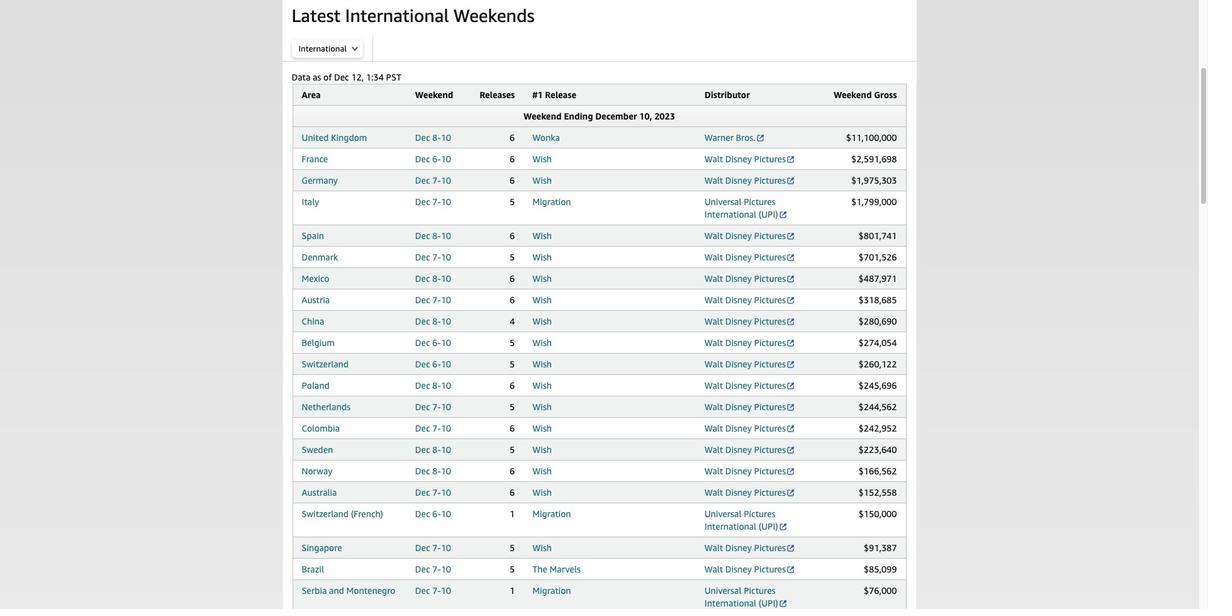 Task type: vqa. For each thing, say whether or not it's contained in the screenshot.


Task type: locate. For each thing, give the bounding box(es) containing it.
dec 8-10 link for united kingdom
[[415, 132, 451, 143]]

15 walt disney pictures link from the top
[[705, 487, 796, 498]]

$11,100,000
[[847, 132, 898, 143]]

dec for switzerland
[[415, 359, 430, 370]]

0 vertical spatial (upi)
[[759, 209, 779, 220]]

universal
[[705, 196, 742, 207], [705, 509, 742, 519], [705, 586, 742, 596]]

2 vertical spatial universal
[[705, 586, 742, 596]]

0 vertical spatial switzerland
[[302, 359, 349, 370]]

16 wish from the top
[[533, 543, 552, 553]]

10 for mexico
[[441, 273, 451, 284]]

switzerland link
[[302, 359, 349, 370]]

14 wish link from the top
[[533, 466, 552, 477]]

7- for colombia
[[433, 423, 441, 434]]

dec 7-10 for netherlands
[[415, 402, 451, 412]]

walt disney pictures link
[[705, 154, 796, 164], [705, 175, 796, 186], [705, 230, 796, 241], [705, 252, 796, 263], [705, 273, 796, 284], [705, 295, 796, 305], [705, 316, 796, 327], [705, 337, 796, 348], [705, 359, 796, 370], [705, 380, 796, 391], [705, 402, 796, 412], [705, 423, 796, 434], [705, 445, 796, 455], [705, 466, 796, 477], [705, 487, 796, 498], [705, 543, 796, 553], [705, 564, 796, 575]]

3 walt disney pictures link from the top
[[705, 230, 796, 241]]

5 walt disney pictures from the top
[[705, 273, 786, 284]]

6-
[[433, 154, 441, 164], [433, 337, 441, 348], [433, 359, 441, 370], [433, 509, 441, 519]]

disney for $1,975,303
[[726, 175, 752, 186]]

walt disney pictures for $91,387
[[705, 543, 786, 553]]

pictures for $1,975,303
[[755, 175, 786, 186]]

$223,640
[[859, 445, 898, 455]]

switzerland down the belgium
[[302, 359, 349, 370]]

the
[[533, 564, 548, 575]]

#1
[[533, 89, 543, 100]]

latest
[[292, 5, 341, 26]]

16 walt disney pictures link from the top
[[705, 543, 796, 553]]

walt disney pictures link for $701,526
[[705, 252, 796, 263]]

10 for belgium
[[441, 337, 451, 348]]

6
[[510, 132, 515, 143], [510, 154, 515, 164], [510, 175, 515, 186], [510, 230, 515, 241], [510, 273, 515, 284], [510, 295, 515, 305], [510, 380, 515, 391], [510, 423, 515, 434], [510, 466, 515, 477], [510, 487, 515, 498]]

10 walt disney pictures link from the top
[[705, 380, 796, 391]]

united kingdom
[[302, 132, 367, 143]]

7 5 from the top
[[510, 543, 515, 553]]

1 vertical spatial 1
[[510, 586, 515, 596]]

16 wish link from the top
[[533, 543, 552, 553]]

dec 7-10 link for denmark
[[415, 252, 451, 263]]

wish link
[[533, 154, 552, 164], [533, 175, 552, 186], [533, 230, 552, 241], [533, 252, 552, 263], [533, 273, 552, 284], [533, 295, 552, 305], [533, 316, 552, 327], [533, 337, 552, 348], [533, 359, 552, 370], [533, 380, 552, 391], [533, 402, 552, 412], [533, 423, 552, 434], [533, 445, 552, 455], [533, 466, 552, 477], [533, 487, 552, 498], [533, 543, 552, 553]]

dec 6-10 link
[[415, 154, 451, 164], [415, 337, 451, 348], [415, 359, 451, 370], [415, 509, 451, 519]]

6- for switzerland
[[433, 359, 441, 370]]

weekend gross
[[834, 89, 898, 100]]

pictures for $85,099
[[755, 564, 786, 575]]

16 10 from the top
[[441, 466, 451, 477]]

7 dec 7-10 from the top
[[415, 487, 451, 498]]

1 vertical spatial (upi)
[[759, 521, 779, 532]]

universal pictures international (upi) link
[[705, 196, 788, 220], [705, 509, 788, 532], [705, 586, 788, 609]]

4 5 from the top
[[510, 359, 515, 370]]

5 wish from the top
[[533, 273, 552, 284]]

3 5 from the top
[[510, 337, 515, 348]]

8 walt disney pictures from the top
[[705, 337, 786, 348]]

1 universal pictures international (upi) from the top
[[705, 196, 779, 220]]

pictures for $701,526
[[755, 252, 786, 263]]

dec for colombia
[[415, 423, 430, 434]]

switzerland
[[302, 359, 349, 370], [302, 509, 349, 519]]

wish for netherlands
[[533, 402, 552, 412]]

6 walt from the top
[[705, 295, 723, 305]]

dec 8-10 for poland
[[415, 380, 451, 391]]

10 for switzerland
[[441, 359, 451, 370]]

2 dec 8-10 link from the top
[[415, 230, 451, 241]]

dec 7-10 for singapore
[[415, 543, 451, 553]]

dec for australia
[[415, 487, 430, 498]]

21 10 from the top
[[441, 586, 451, 596]]

8 disney from the top
[[726, 337, 752, 348]]

belgium
[[302, 337, 335, 348]]

1 vertical spatial universal
[[705, 509, 742, 519]]

disney for $242,952
[[726, 423, 752, 434]]

6 for united kingdom
[[510, 132, 515, 143]]

$245,696
[[859, 380, 898, 391]]

sweden
[[302, 445, 333, 455]]

7 10 from the top
[[441, 273, 451, 284]]

8 walt from the top
[[705, 337, 723, 348]]

2 universal from the top
[[705, 509, 742, 519]]

wish for austria
[[533, 295, 552, 305]]

12 wish link from the top
[[533, 423, 552, 434]]

5 walt from the top
[[705, 273, 723, 284]]

migration link for italy
[[533, 196, 571, 207]]

0 horizontal spatial weekend
[[415, 89, 454, 100]]

0 vertical spatial universal
[[705, 196, 742, 207]]

8- for mexico
[[433, 273, 441, 284]]

weekends
[[454, 5, 535, 26]]

6 for colombia
[[510, 423, 515, 434]]

disney for $274,054
[[726, 337, 752, 348]]

data
[[292, 72, 311, 82]]

dec 7-10 link for italy
[[415, 196, 451, 207]]

walt disney pictures for $244,562
[[705, 402, 786, 412]]

austria link
[[302, 295, 330, 305]]

4 dec 7-10 from the top
[[415, 295, 451, 305]]

3 wish from the top
[[533, 230, 552, 241]]

walt disney pictures link for $85,099
[[705, 564, 796, 575]]

3 8- from the top
[[433, 273, 441, 284]]

14 walt disney pictures link from the top
[[705, 466, 796, 477]]

1 vertical spatial switzerland
[[302, 509, 349, 519]]

weekend
[[415, 89, 454, 100], [834, 89, 872, 100], [524, 111, 562, 122]]

0 vertical spatial universal pictures international (upi) link
[[705, 196, 788, 220]]

13 walt disney pictures from the top
[[705, 445, 786, 455]]

3 6 from the top
[[510, 175, 515, 186]]

10
[[441, 132, 451, 143], [441, 154, 451, 164], [441, 175, 451, 186], [441, 196, 451, 207], [441, 230, 451, 241], [441, 252, 451, 263], [441, 273, 451, 284], [441, 295, 451, 305], [441, 316, 451, 327], [441, 337, 451, 348], [441, 359, 451, 370], [441, 380, 451, 391], [441, 402, 451, 412], [441, 423, 451, 434], [441, 445, 451, 455], [441, 466, 451, 477], [441, 487, 451, 498], [441, 509, 451, 519], [441, 543, 451, 553], [441, 564, 451, 575], [441, 586, 451, 596]]

14 walt disney pictures from the top
[[705, 466, 786, 477]]

4 dec 8-10 link from the top
[[415, 316, 451, 327]]

walt disney pictures link for $1,975,303
[[705, 175, 796, 186]]

16 disney from the top
[[726, 543, 752, 553]]

17 10 from the top
[[441, 487, 451, 498]]

distributor
[[705, 89, 750, 100]]

3 disney from the top
[[726, 230, 752, 241]]

poland link
[[302, 380, 330, 391]]

7 dec 7-10 link from the top
[[415, 487, 451, 498]]

0 vertical spatial universal pictures international (upi)
[[705, 196, 779, 220]]

1 (upi) from the top
[[759, 209, 779, 220]]

6 for austria
[[510, 295, 515, 305]]

dropdown image
[[352, 46, 358, 51]]

$85,099
[[864, 564, 898, 575]]

china link
[[302, 316, 325, 327]]

wish
[[533, 154, 552, 164], [533, 175, 552, 186], [533, 230, 552, 241], [533, 252, 552, 263], [533, 273, 552, 284], [533, 295, 552, 305], [533, 316, 552, 327], [533, 337, 552, 348], [533, 359, 552, 370], [533, 380, 552, 391], [533, 402, 552, 412], [533, 423, 552, 434], [533, 445, 552, 455], [533, 466, 552, 477], [533, 487, 552, 498], [533, 543, 552, 553]]

colombia link
[[302, 423, 340, 434]]

1 vertical spatial migration
[[533, 509, 571, 519]]

7 8- from the top
[[433, 466, 441, 477]]

2 dec 8-10 from the top
[[415, 230, 451, 241]]

9 7- from the top
[[433, 564, 441, 575]]

1 horizontal spatial weekend
[[524, 111, 562, 122]]

netherlands
[[302, 402, 351, 412]]

5 disney from the top
[[726, 273, 752, 284]]

0 vertical spatial 1
[[510, 509, 515, 519]]

10 for switzerland (french)
[[441, 509, 451, 519]]

2 1 from the top
[[510, 586, 515, 596]]

5 7- from the top
[[433, 402, 441, 412]]

1 6 from the top
[[510, 132, 515, 143]]

kingdom
[[331, 132, 367, 143]]

5 dec 7-10 link from the top
[[415, 402, 451, 412]]

australia
[[302, 487, 337, 498]]

5
[[510, 196, 515, 207], [510, 252, 515, 263], [510, 337, 515, 348], [510, 359, 515, 370], [510, 402, 515, 412], [510, 445, 515, 455], [510, 543, 515, 553], [510, 564, 515, 575]]

12 wish from the top
[[533, 423, 552, 434]]

0 vertical spatial migration
[[533, 196, 571, 207]]

pictures for $280,690
[[755, 316, 786, 327]]

dec for germany
[[415, 175, 430, 186]]

2 walt disney pictures link from the top
[[705, 175, 796, 186]]

walt disney pictures link for $2,591,698
[[705, 154, 796, 164]]

wish for denmark
[[533, 252, 552, 263]]

wish link for colombia
[[533, 423, 552, 434]]

walt disney pictures link for $152,558
[[705, 487, 796, 498]]

walt disney pictures for $801,741
[[705, 230, 786, 241]]

walt disney pictures link for $242,952
[[705, 423, 796, 434]]

8- for china
[[433, 316, 441, 327]]

7- for australia
[[433, 487, 441, 498]]

$274,054
[[859, 337, 898, 348]]

wish for switzerland
[[533, 359, 552, 370]]

walt for $701,526
[[705, 252, 723, 263]]

walt
[[705, 154, 723, 164], [705, 175, 723, 186], [705, 230, 723, 241], [705, 252, 723, 263], [705, 273, 723, 284], [705, 295, 723, 305], [705, 316, 723, 327], [705, 337, 723, 348], [705, 359, 723, 370], [705, 380, 723, 391], [705, 402, 723, 412], [705, 423, 723, 434], [705, 445, 723, 455], [705, 466, 723, 477], [705, 487, 723, 498], [705, 543, 723, 553], [705, 564, 723, 575]]

universal pictures international (upi) link for $150,000
[[705, 509, 788, 532]]

$801,741
[[859, 230, 898, 241]]

(upi) for $1,799,000
[[759, 209, 779, 220]]

2 (upi) from the top
[[759, 521, 779, 532]]

7 walt disney pictures link from the top
[[705, 316, 796, 327]]

2 vertical spatial (upi)
[[759, 598, 779, 609]]

1
[[510, 509, 515, 519], [510, 586, 515, 596]]

migration
[[533, 196, 571, 207], [533, 509, 571, 519], [533, 586, 571, 596]]

4 10 from the top
[[441, 196, 451, 207]]

1 wish link from the top
[[533, 154, 552, 164]]

9 walt disney pictures from the top
[[705, 359, 786, 370]]

walt for $85,099
[[705, 564, 723, 575]]

3 universal pictures international (upi) link from the top
[[705, 586, 788, 609]]

1 universal from the top
[[705, 196, 742, 207]]

walt disney pictures for $152,558
[[705, 487, 786, 498]]

4 6- from the top
[[433, 509, 441, 519]]

8 10 from the top
[[441, 295, 451, 305]]

9 disney from the top
[[726, 359, 752, 370]]

international for switzerland (french)
[[705, 521, 757, 532]]

2 vertical spatial migration
[[533, 586, 571, 596]]

5 dec 8-10 link from the top
[[415, 380, 451, 391]]

5 for switzerland
[[510, 359, 515, 370]]

disney
[[726, 154, 752, 164], [726, 175, 752, 186], [726, 230, 752, 241], [726, 252, 752, 263], [726, 273, 752, 284], [726, 295, 752, 305], [726, 316, 752, 327], [726, 337, 752, 348], [726, 359, 752, 370], [726, 380, 752, 391], [726, 402, 752, 412], [726, 423, 752, 434], [726, 445, 752, 455], [726, 466, 752, 477], [726, 487, 752, 498], [726, 543, 752, 553], [726, 564, 752, 575]]

7- for austria
[[433, 295, 441, 305]]

pictures for $487,971
[[755, 273, 786, 284]]

dec 8-10 for norway
[[415, 466, 451, 477]]

pictures for $223,640
[[755, 445, 786, 455]]

1 vertical spatial universal pictures international (upi)
[[705, 509, 779, 532]]

universal pictures international (upi)
[[705, 196, 779, 220], [705, 509, 779, 532], [705, 586, 779, 609]]

gross
[[875, 89, 898, 100]]

germany
[[302, 175, 338, 186]]

10 for spain
[[441, 230, 451, 241]]

4 7- from the top
[[433, 295, 441, 305]]

7 walt disney pictures from the top
[[705, 316, 786, 327]]

universal pictures international (upi) for $150,000
[[705, 509, 779, 532]]

3 universal pictures international (upi) from the top
[[705, 586, 779, 609]]

2 dec 6-10 link from the top
[[415, 337, 451, 348]]

wish link for switzerland
[[533, 359, 552, 370]]

7 dec 8-10 link from the top
[[415, 466, 451, 477]]

2 disney from the top
[[726, 175, 752, 186]]

2 dec 7-10 link from the top
[[415, 196, 451, 207]]

10 for germany
[[441, 175, 451, 186]]

migration link
[[533, 196, 571, 207], [533, 509, 571, 519], [533, 586, 571, 596]]

wish for france
[[533, 154, 552, 164]]

3 dec 6-10 from the top
[[415, 359, 451, 370]]

4 walt disney pictures link from the top
[[705, 252, 796, 263]]

china
[[302, 316, 325, 327]]

wish link for spain
[[533, 230, 552, 241]]

2 vertical spatial migration link
[[533, 586, 571, 596]]

7 wish from the top
[[533, 316, 552, 327]]

7-
[[433, 175, 441, 186], [433, 196, 441, 207], [433, 252, 441, 263], [433, 295, 441, 305], [433, 402, 441, 412], [433, 423, 441, 434], [433, 487, 441, 498], [433, 543, 441, 553], [433, 564, 441, 575], [433, 586, 441, 596]]

pictures
[[755, 154, 786, 164], [755, 175, 786, 186], [744, 196, 776, 207], [755, 230, 786, 241], [755, 252, 786, 263], [755, 273, 786, 284], [755, 295, 786, 305], [755, 316, 786, 327], [755, 337, 786, 348], [755, 359, 786, 370], [755, 380, 786, 391], [755, 402, 786, 412], [755, 423, 786, 434], [755, 445, 786, 455], [755, 466, 786, 477], [755, 487, 786, 498], [744, 509, 776, 519], [755, 543, 786, 553], [755, 564, 786, 575], [744, 586, 776, 596]]

disney for $701,526
[[726, 252, 752, 263]]

6 7- from the top
[[433, 423, 441, 434]]

9 wish from the top
[[533, 359, 552, 370]]

dec 8-10 link for sweden
[[415, 445, 451, 455]]

$91,387
[[864, 543, 898, 553]]

2 horizontal spatial weekend
[[834, 89, 872, 100]]

(upi)
[[759, 209, 779, 220], [759, 521, 779, 532], [759, 598, 779, 609]]

dec for switzerland (french)
[[415, 509, 430, 519]]

walt disney pictures for $260,122
[[705, 359, 786, 370]]

latest international weekends
[[292, 5, 535, 26]]

3 dec 7-10 from the top
[[415, 252, 451, 263]]

10 disney from the top
[[726, 380, 752, 391]]

2 vertical spatial universal pictures international (upi) link
[[705, 586, 788, 609]]

4 walt disney pictures from the top
[[705, 252, 786, 263]]

2 6 from the top
[[510, 154, 515, 164]]

belgium link
[[302, 337, 335, 348]]

australia link
[[302, 487, 337, 498]]

11 wish link from the top
[[533, 402, 552, 412]]

1 dec 8-10 link from the top
[[415, 132, 451, 143]]

dec 7-10
[[415, 175, 451, 186], [415, 196, 451, 207], [415, 252, 451, 263], [415, 295, 451, 305], [415, 402, 451, 412], [415, 423, 451, 434], [415, 487, 451, 498], [415, 543, 451, 553], [415, 564, 451, 575], [415, 586, 451, 596]]

2 migration link from the top
[[533, 509, 571, 519]]

montenegro
[[347, 586, 396, 596]]

united kingdom link
[[302, 132, 367, 143]]

6 dec 7-10 from the top
[[415, 423, 451, 434]]

7 wish link from the top
[[533, 316, 552, 327]]

release
[[545, 89, 577, 100]]

1 universal pictures international (upi) link from the top
[[705, 196, 788, 220]]

3 migration from the top
[[533, 586, 571, 596]]

(french)
[[351, 509, 383, 519]]

1 for dec 6-10
[[510, 509, 515, 519]]

universal for $76,000
[[705, 586, 742, 596]]

15 wish from the top
[[533, 487, 552, 498]]

disney for $280,690
[[726, 316, 752, 327]]

1 dec 7-10 from the top
[[415, 175, 451, 186]]

11 10 from the top
[[441, 359, 451, 370]]

disney for $223,640
[[726, 445, 752, 455]]

1 vertical spatial universal pictures international (upi) link
[[705, 509, 788, 532]]

1 switzerland from the top
[[302, 359, 349, 370]]

1 walt from the top
[[705, 154, 723, 164]]

sweden link
[[302, 445, 333, 455]]

17 disney from the top
[[726, 564, 752, 575]]

5 walt disney pictures link from the top
[[705, 273, 796, 284]]

1 vertical spatial migration link
[[533, 509, 571, 519]]

8 5 from the top
[[510, 564, 515, 575]]

6 6 from the top
[[510, 295, 515, 305]]

serbia
[[302, 586, 327, 596]]

1 8- from the top
[[433, 132, 441, 143]]

dec 6-10 link for france
[[415, 154, 451, 164]]

walt disney pictures
[[705, 154, 786, 164], [705, 175, 786, 186], [705, 230, 786, 241], [705, 252, 786, 263], [705, 273, 786, 284], [705, 295, 786, 305], [705, 316, 786, 327], [705, 337, 786, 348], [705, 359, 786, 370], [705, 380, 786, 391], [705, 402, 786, 412], [705, 423, 786, 434], [705, 445, 786, 455], [705, 466, 786, 477], [705, 487, 786, 498], [705, 543, 786, 553], [705, 564, 786, 575]]

pictures for $2,591,698
[[755, 154, 786, 164]]

spain link
[[302, 230, 324, 241]]

wish for poland
[[533, 380, 552, 391]]

6 8- from the top
[[433, 445, 441, 455]]

9 6 from the top
[[510, 466, 515, 477]]

6 for france
[[510, 154, 515, 164]]

12,
[[351, 72, 364, 82]]

10 for china
[[441, 316, 451, 327]]

6 dec 8-10 link from the top
[[415, 445, 451, 455]]

10 for australia
[[441, 487, 451, 498]]

walt for $242,952
[[705, 423, 723, 434]]

bros.
[[736, 132, 756, 143]]

walt disney pictures link for $487,971
[[705, 273, 796, 284]]

$487,971
[[859, 273, 898, 284]]

8-
[[433, 132, 441, 143], [433, 230, 441, 241], [433, 273, 441, 284], [433, 316, 441, 327], [433, 380, 441, 391], [433, 445, 441, 455], [433, 466, 441, 477]]

6 walt disney pictures from the top
[[705, 295, 786, 305]]

5 for italy
[[510, 196, 515, 207]]

2 wish from the top
[[533, 175, 552, 186]]

2 vertical spatial universal pictures international (upi)
[[705, 586, 779, 609]]

0 vertical spatial migration link
[[533, 196, 571, 207]]

4 wish from the top
[[533, 252, 552, 263]]

switzerland down australia link
[[302, 509, 349, 519]]

4 6 from the top
[[510, 230, 515, 241]]

data as of dec 12, 1:34 pst
[[292, 72, 402, 82]]

10 for norway
[[441, 466, 451, 477]]

13 disney from the top
[[726, 445, 752, 455]]

5 for netherlands
[[510, 402, 515, 412]]



Task type: describe. For each thing, give the bounding box(es) containing it.
poland
[[302, 380, 330, 391]]

dec 6-10 for switzerland (french)
[[415, 509, 451, 519]]

7- for brazil
[[433, 564, 441, 575]]

universal pictures international (upi) for $76,000
[[705, 586, 779, 609]]

weekend ending december 10, 2023
[[524, 111, 676, 122]]

weekend for weekend ending december 10, 2023
[[524, 111, 562, 122]]

6 for australia
[[510, 487, 515, 498]]

and
[[329, 586, 344, 596]]

wish for singapore
[[533, 543, 552, 553]]

$1,975,303
[[852, 175, 898, 186]]

migration for italy
[[533, 196, 571, 207]]

walt disney pictures for $85,099
[[705, 564, 786, 575]]

7- for serbia and montenegro
[[433, 586, 441, 596]]

area
[[302, 89, 321, 100]]

disney for $166,562
[[726, 466, 752, 477]]

dec 7-10 link for singapore
[[415, 543, 451, 553]]

warner bros.
[[705, 132, 756, 143]]

walt disney pictures link for $260,122
[[705, 359, 796, 370]]

dec 7-10 link for austria
[[415, 295, 451, 305]]

7- for singapore
[[433, 543, 441, 553]]

$150,000
[[859, 509, 898, 519]]

dec 8-10 link for china
[[415, 316, 451, 327]]

brazil link
[[302, 564, 324, 575]]

$2,591,698
[[852, 154, 898, 164]]

of
[[324, 72, 332, 82]]

disney for $85,099
[[726, 564, 752, 575]]

dec for italy
[[415, 196, 430, 207]]

$152,558
[[859, 487, 898, 498]]

disney for $801,741
[[726, 230, 752, 241]]

dec 7-10 for colombia
[[415, 423, 451, 434]]

mexico
[[302, 273, 330, 284]]

dec for singapore
[[415, 543, 430, 553]]

singapore link
[[302, 543, 342, 553]]

walt for $245,696
[[705, 380, 723, 391]]

the marvels link
[[533, 564, 581, 575]]

5 for denmark
[[510, 252, 515, 263]]

serbia and montenegro link
[[302, 586, 396, 596]]

dec 8-10 for united kingdom
[[415, 132, 451, 143]]

$166,562
[[859, 466, 898, 477]]

$244,562
[[859, 402, 898, 412]]

$1,799,000
[[852, 196, 898, 207]]

norway
[[302, 466, 333, 477]]

wish link for singapore
[[533, 543, 552, 553]]

walt for $487,971
[[705, 273, 723, 284]]

disney for $260,122
[[726, 359, 752, 370]]

disney for $318,685
[[726, 295, 752, 305]]

universal pictures international (upi) link for $1,799,000
[[705, 196, 788, 220]]

wish link for poland
[[533, 380, 552, 391]]

december
[[596, 111, 637, 122]]

dec for spain
[[415, 230, 430, 241]]

8- for sweden
[[433, 445, 441, 455]]

disney for $2,591,698
[[726, 154, 752, 164]]

walt disney pictures for $280,690
[[705, 316, 786, 327]]

walt disney pictures for $274,054
[[705, 337, 786, 348]]

marvels
[[550, 564, 581, 575]]

switzerland (french)
[[302, 509, 383, 519]]

6 for spain
[[510, 230, 515, 241]]

$318,685
[[859, 295, 898, 305]]

6- for belgium
[[433, 337, 441, 348]]

united
[[302, 132, 329, 143]]

germany link
[[302, 175, 338, 186]]

wish for sweden
[[533, 445, 552, 455]]

international for serbia and montenegro
[[705, 598, 757, 609]]

wish link for germany
[[533, 175, 552, 186]]

wish link for denmark
[[533, 252, 552, 263]]

walt for $260,122
[[705, 359, 723, 370]]

10 for austria
[[441, 295, 451, 305]]

2023
[[655, 111, 676, 122]]

dec 8-10 link for norway
[[415, 466, 451, 477]]

dec 6-10 for france
[[415, 154, 451, 164]]

dec for norway
[[415, 466, 430, 477]]

disney for $91,387
[[726, 543, 752, 553]]

switzerland (french) link
[[302, 509, 383, 519]]

wish link for austria
[[533, 295, 552, 305]]

pst
[[386, 72, 402, 82]]

france
[[302, 154, 328, 164]]

$76,000
[[864, 586, 898, 596]]

wonka link
[[533, 132, 560, 143]]

switzerland for switzerland (french)
[[302, 509, 349, 519]]

brazil
[[302, 564, 324, 575]]

dec for belgium
[[415, 337, 430, 348]]

spain
[[302, 230, 324, 241]]

walt disney pictures link for $244,562
[[705, 402, 796, 412]]

dec 7-10 for germany
[[415, 175, 451, 186]]

warner
[[705, 132, 734, 143]]

#1 release
[[533, 89, 577, 100]]

denmark link
[[302, 252, 338, 263]]

warner bros. link
[[705, 132, 765, 143]]

dec 7-10 link for colombia
[[415, 423, 451, 434]]

10,
[[640, 111, 653, 122]]

italy
[[302, 196, 319, 207]]

5 for singapore
[[510, 543, 515, 553]]

italy link
[[302, 196, 319, 207]]

walt disney pictures link for $91,387
[[705, 543, 796, 553]]

dec 7-10 link for netherlands
[[415, 402, 451, 412]]

colombia
[[302, 423, 340, 434]]

releases
[[480, 89, 515, 100]]

7- for germany
[[433, 175, 441, 186]]

pictures for $152,558
[[755, 487, 786, 498]]

wish link for australia
[[533, 487, 552, 498]]

$242,952
[[859, 423, 898, 434]]

dec 7-10 for italy
[[415, 196, 451, 207]]

weekend for weekend gross
[[834, 89, 872, 100]]

6- for switzerland (french)
[[433, 509, 441, 519]]

migration link for switzerland (french)
[[533, 509, 571, 519]]

universal pictures international (upi) link for $76,000
[[705, 586, 788, 609]]

netherlands link
[[302, 402, 351, 412]]

walt disney pictures for $1,975,303
[[705, 175, 786, 186]]

ending
[[564, 111, 593, 122]]

norway link
[[302, 466, 333, 477]]

10 for poland
[[441, 380, 451, 391]]

walt for $1,975,303
[[705, 175, 723, 186]]

10 for netherlands
[[441, 402, 451, 412]]

10 for france
[[441, 154, 451, 164]]

mexico link
[[302, 273, 330, 284]]

8- for norway
[[433, 466, 441, 477]]

$260,122
[[859, 359, 898, 370]]

dec 6-10 for belgium
[[415, 337, 451, 348]]

universal pictures international (upi) for $1,799,000
[[705, 196, 779, 220]]

dec 7-10 link for serbia and montenegro
[[415, 586, 451, 596]]

4
[[510, 316, 515, 327]]

dec for austria
[[415, 295, 430, 305]]

walt for $223,640
[[705, 445, 723, 455]]

france link
[[302, 154, 328, 164]]

singapore
[[302, 543, 342, 553]]

$701,526
[[859, 252, 898, 263]]

walt for $2,591,698
[[705, 154, 723, 164]]

1:34
[[366, 72, 384, 82]]

10 for united kingdom
[[441, 132, 451, 143]]

serbia and montenegro
[[302, 586, 396, 596]]

dec for mexico
[[415, 273, 430, 284]]

as
[[313, 72, 321, 82]]

dec for serbia and montenegro
[[415, 586, 430, 596]]

denmark
[[302, 252, 338, 263]]

wonka
[[533, 132, 560, 143]]

migration for serbia and montenegro
[[533, 586, 571, 596]]

dec 7-10 for serbia and montenegro
[[415, 586, 451, 596]]

wish for spain
[[533, 230, 552, 241]]

dec 8-10 link for mexico
[[415, 273, 451, 284]]

wish link for sweden
[[533, 445, 552, 455]]

walt disney pictures link for $166,562
[[705, 466, 796, 477]]

the marvels
[[533, 564, 581, 575]]

$280,690
[[859, 316, 898, 327]]



